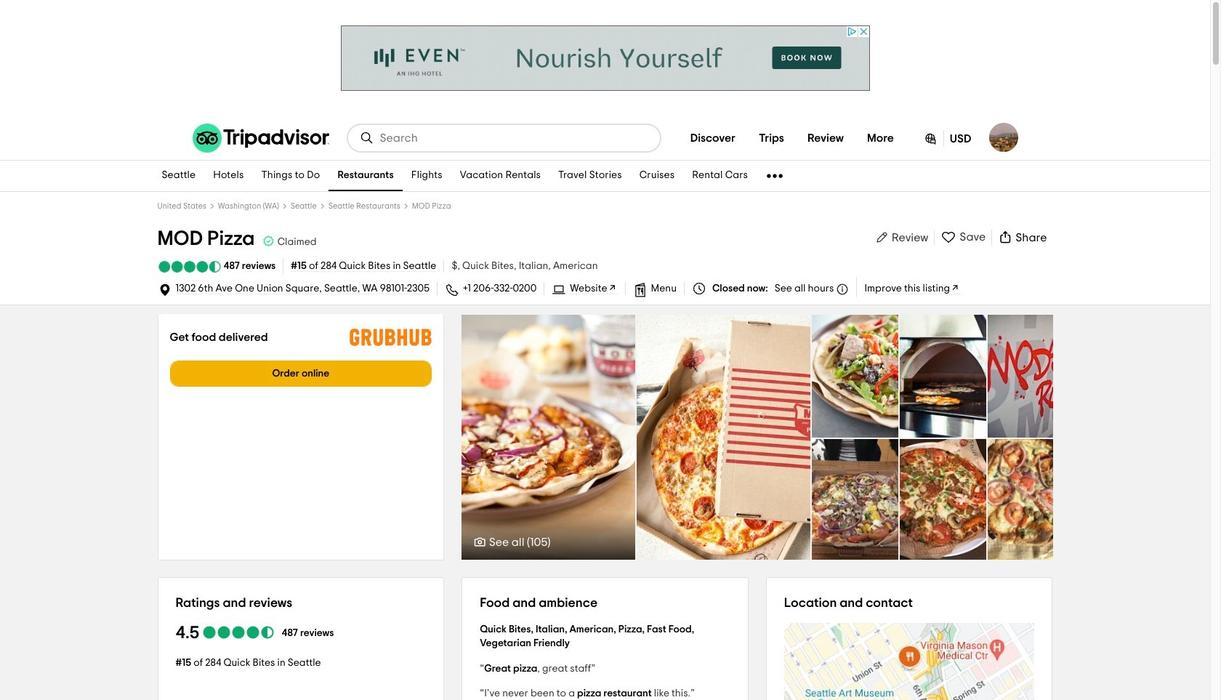 Task type: describe. For each thing, give the bounding box(es) containing it.
Search search field
[[380, 132, 648, 145]]

search image
[[360, 131, 374, 145]]



Task type: locate. For each thing, give the bounding box(es) containing it.
tripadvisor image
[[192, 124, 329, 153]]

None search field
[[348, 125, 660, 151]]

advertisement element
[[341, 25, 870, 91]]

profile picture image
[[989, 123, 1018, 152]]



Task type: vqa. For each thing, say whether or not it's contained in the screenshot.
middle Rental
no



